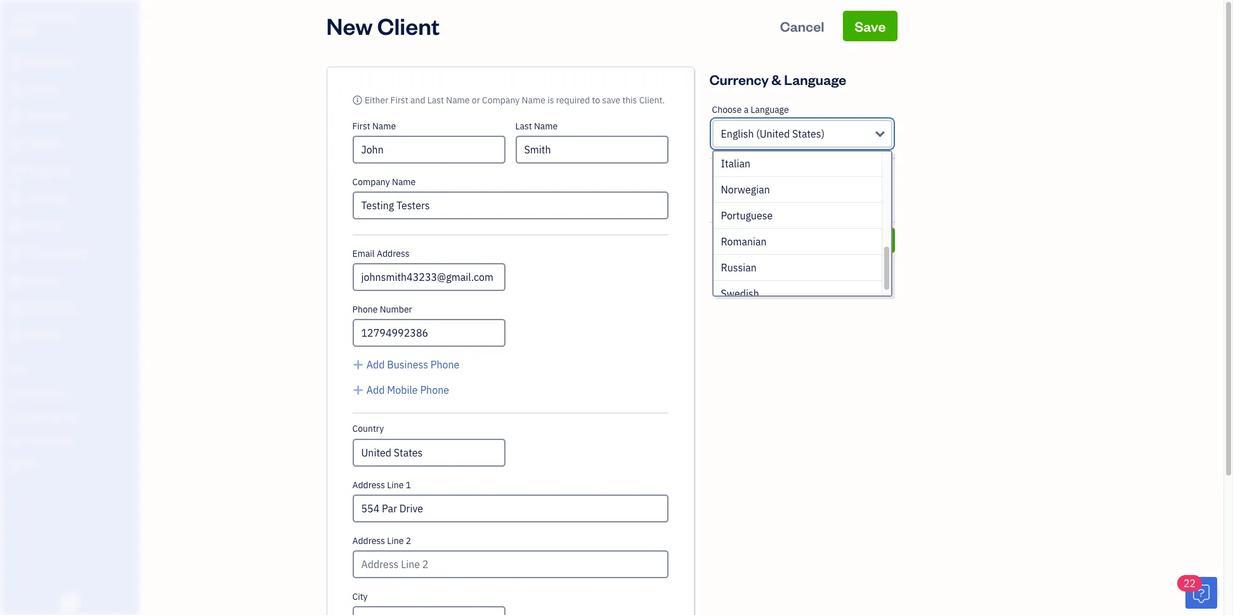 Task type: locate. For each thing, give the bounding box(es) containing it.
0 vertical spatial address
[[377, 248, 410, 260]]

2 a from the top
[[744, 168, 749, 180]]

a up english
[[744, 104, 749, 116]]

primary image
[[353, 95, 363, 106]]

client image
[[8, 84, 23, 96]]

choose up norwegian
[[712, 168, 742, 180]]

name down is
[[534, 121, 558, 132]]

last left or
[[428, 95, 444, 106]]

company down first name
[[353, 176, 390, 188]]

and right items
[[31, 412, 44, 422]]

cancel button up currency & language
[[769, 11, 836, 41]]

italian
[[721, 157, 751, 170]]

line for 1
[[387, 480, 404, 491]]

swedish option
[[714, 281, 882, 307]]

and
[[411, 95, 426, 106], [31, 412, 44, 422]]

resource center badge image
[[1186, 578, 1218, 609]]

address
[[377, 248, 410, 260], [353, 480, 385, 491], [353, 536, 385, 547]]

company right or
[[482, 95, 520, 106]]

0 vertical spatial first
[[391, 95, 409, 106]]

currency up choose a language
[[710, 70, 769, 88]]

address left 2
[[353, 536, 385, 547]]

0 vertical spatial language
[[785, 70, 847, 88]]

add
[[367, 359, 385, 371], [367, 384, 385, 397]]

address for address line 1
[[353, 480, 385, 491]]

name
[[446, 95, 470, 106], [522, 95, 546, 106], [373, 121, 396, 132], [534, 121, 558, 132], [392, 176, 416, 188]]

add right plus image
[[367, 359, 385, 371]]

1 vertical spatial add
[[367, 384, 385, 397]]

to
[[592, 95, 600, 106]]

apps
[[10, 365, 28, 375]]

first down primary icon
[[353, 121, 370, 132]]

choose a language element
[[710, 95, 895, 159]]

First Name text field
[[353, 136, 506, 164]]

2
[[406, 536, 411, 547]]

a up norwegian
[[744, 168, 749, 180]]

1 choose from the top
[[712, 104, 742, 116]]

0 horizontal spatial first
[[353, 121, 370, 132]]

and right either
[[411, 95, 426, 106]]

Last Name text field
[[516, 136, 669, 164]]

phone right 'mobile'
[[420, 384, 449, 397]]

1 vertical spatial company
[[353, 176, 390, 188]]

apps link
[[3, 359, 136, 381]]

cancel button
[[769, 11, 836, 41], [710, 228, 837, 253]]

last down either first and last name or company name is required to save this client.
[[516, 121, 532, 132]]

items and services link
[[3, 406, 136, 428]]

items and services
[[10, 412, 77, 422]]

money image
[[8, 275, 23, 288]]

list box
[[714, 151, 891, 307]]

add mobile phone button
[[353, 383, 449, 398]]

language up english (united states)
[[751, 104, 789, 116]]

company
[[482, 95, 520, 106], [353, 176, 390, 188]]

1 vertical spatial phone
[[431, 359, 460, 371]]

0 vertical spatial phone
[[353, 304, 378, 315]]

swedish
[[721, 288, 760, 300]]

james peterson owner
[[10, 11, 78, 36]]

0 vertical spatial and
[[411, 95, 426, 106]]

a inside the choose a language element
[[744, 104, 749, 116]]

last
[[428, 95, 444, 106], [516, 121, 532, 132]]

bank connections
[[10, 435, 75, 446]]

2 add from the top
[[367, 384, 385, 397]]

city
[[353, 592, 368, 603]]

1 vertical spatial and
[[31, 412, 44, 422]]

2 choose from the top
[[712, 168, 742, 180]]

cancel
[[781, 17, 825, 35], [755, 233, 792, 248]]

0 vertical spatial a
[[744, 104, 749, 116]]

0 vertical spatial add
[[367, 359, 385, 371]]

team members link
[[3, 383, 136, 405]]

currency & language
[[710, 70, 847, 88]]

project image
[[8, 220, 23, 233]]

phone
[[353, 304, 378, 315], [431, 359, 460, 371], [420, 384, 449, 397]]

1 vertical spatial language
[[751, 104, 789, 116]]

portuguese
[[721, 209, 773, 222]]

line left 1
[[387, 480, 404, 491]]

peterson
[[40, 11, 78, 23]]

a
[[744, 104, 749, 116], [744, 168, 749, 180]]

norwegian
[[721, 183, 770, 196]]

first
[[391, 95, 409, 106], [353, 121, 370, 132]]

address right email
[[377, 248, 410, 260]]

name for first name
[[373, 121, 396, 132]]

currency
[[710, 70, 769, 88], [751, 168, 787, 180]]

language right &
[[785, 70, 847, 88]]

items
[[10, 412, 29, 422]]

choose a currency
[[712, 168, 787, 180]]

owner
[[10, 25, 35, 36]]

1 vertical spatial address
[[353, 480, 385, 491]]

0 vertical spatial company
[[482, 95, 520, 106]]

name for last name
[[534, 121, 558, 132]]

1 horizontal spatial company
[[482, 95, 520, 106]]

cancel up currency & language
[[781, 17, 825, 35]]

russian option
[[714, 255, 882, 281]]

language for currency & language
[[785, 70, 847, 88]]

1 vertical spatial cancel
[[755, 233, 792, 248]]

line for 2
[[387, 536, 404, 547]]

0 vertical spatial line
[[387, 480, 404, 491]]

1 line from the top
[[387, 480, 404, 491]]

1 vertical spatial choose
[[712, 168, 742, 180]]

is
[[548, 95, 554, 106]]

a for language
[[744, 104, 749, 116]]

estimate image
[[8, 111, 23, 124]]

or
[[472, 95, 480, 106]]

1
[[406, 480, 411, 491]]

phone left number
[[353, 304, 378, 315]]

first right either
[[391, 95, 409, 106]]

0 vertical spatial choose
[[712, 104, 742, 116]]

1 a from the top
[[744, 104, 749, 116]]

2 line from the top
[[387, 536, 404, 547]]

dashboard image
[[8, 56, 23, 69]]

expense image
[[8, 193, 23, 206]]

cancel button down 'portuguese'
[[710, 228, 837, 253]]

james
[[10, 11, 38, 23]]

language for choose a language
[[751, 104, 789, 116]]

name down either
[[373, 121, 396, 132]]

0 vertical spatial cancel
[[781, 17, 825, 35]]

1 add from the top
[[367, 359, 385, 371]]

1 vertical spatial line
[[387, 536, 404, 547]]

save
[[855, 17, 886, 35]]

0 horizontal spatial and
[[31, 412, 44, 422]]

cancel down portuguese option
[[755, 233, 792, 248]]

1 vertical spatial a
[[744, 168, 749, 180]]

romanian
[[721, 235, 767, 248]]

a inside choose a currency element
[[744, 168, 749, 180]]

line left 2
[[387, 536, 404, 547]]

currency up norwegian
[[751, 168, 787, 180]]

2 vertical spatial address
[[353, 536, 385, 547]]

members
[[31, 388, 65, 399]]

choose
[[712, 104, 742, 116], [712, 168, 742, 180]]

0 vertical spatial last
[[428, 95, 444, 106]]

email
[[353, 248, 375, 260]]

choose up english
[[712, 104, 742, 116]]

bank
[[10, 435, 28, 446]]

1 vertical spatial last
[[516, 121, 532, 132]]

bank connections link
[[3, 430, 136, 452]]

name down 'first name' text field
[[392, 176, 416, 188]]

english (united states)
[[721, 128, 825, 140]]

done
[[856, 233, 884, 248]]

add right plus icon at the left
[[367, 384, 385, 397]]

services
[[46, 412, 77, 422]]

english
[[721, 128, 754, 140]]

name left or
[[446, 95, 470, 106]]

line
[[387, 480, 404, 491], [387, 536, 404, 547]]

&
[[772, 70, 782, 88]]

phone down phone number text box
[[431, 359, 460, 371]]

address left 1
[[353, 480, 385, 491]]

(united
[[757, 128, 790, 140]]

language
[[785, 70, 847, 88], [751, 104, 789, 116]]

2 vertical spatial phone
[[420, 384, 449, 397]]



Task type: describe. For each thing, give the bounding box(es) containing it.
either
[[365, 95, 389, 106]]

freshbooks image
[[60, 595, 80, 611]]

Company Name text field
[[353, 192, 669, 220]]

email address
[[353, 248, 410, 260]]

0 vertical spatial cancel button
[[769, 11, 836, 41]]

new
[[327, 11, 373, 41]]

name left is
[[522, 95, 546, 106]]

business
[[387, 359, 428, 371]]

settings
[[10, 459, 39, 469]]

timer image
[[8, 248, 23, 260]]

last name
[[516, 121, 558, 132]]

choose a currency element
[[710, 159, 895, 223]]

1 vertical spatial cancel button
[[710, 228, 837, 253]]

a for currency
[[744, 168, 749, 180]]

1 vertical spatial first
[[353, 121, 370, 132]]

country
[[353, 423, 384, 435]]

add mobile phone
[[367, 384, 449, 397]]

client
[[378, 11, 440, 41]]

add for add mobile phone
[[367, 384, 385, 397]]

Address Line 2 text field
[[353, 551, 669, 579]]

team members
[[10, 388, 65, 399]]

settings link
[[3, 453, 136, 475]]

1 horizontal spatial last
[[516, 121, 532, 132]]

phone for add mobile phone
[[420, 384, 449, 397]]

add for add business phone
[[367, 359, 385, 371]]

save button
[[844, 11, 898, 41]]

russian
[[721, 262, 757, 274]]

and inside main element
[[31, 412, 44, 422]]

romanian option
[[714, 229, 882, 255]]

norwegian option
[[714, 177, 882, 203]]

save
[[603, 95, 621, 106]]

this
[[623, 95, 638, 106]]

list box containing italian
[[714, 151, 891, 307]]

address line 2
[[353, 536, 411, 547]]

0 vertical spatial currency
[[710, 70, 769, 88]]

add business phone button
[[353, 357, 460, 373]]

Country text field
[[354, 441, 504, 466]]

plus image
[[353, 357, 364, 373]]

connections
[[29, 435, 75, 446]]

address for address line 2
[[353, 536, 385, 547]]

client.
[[640, 95, 665, 106]]

Email Address text field
[[353, 263, 506, 291]]

done button
[[845, 228, 895, 253]]

Language field
[[712, 120, 893, 148]]

team
[[10, 388, 30, 399]]

number
[[380, 304, 412, 315]]

Address Line 1 text field
[[353, 495, 669, 523]]

1 horizontal spatial and
[[411, 95, 426, 106]]

choose for choose a language
[[712, 104, 742, 116]]

phone for add business phone
[[431, 359, 460, 371]]

required
[[557, 95, 590, 106]]

Phone Number text field
[[353, 319, 506, 347]]

choose for choose a currency
[[712, 168, 742, 180]]

0 horizontal spatial company
[[353, 176, 390, 188]]

invoice image
[[8, 138, 23, 151]]

new client
[[327, 11, 440, 41]]

states)
[[793, 128, 825, 140]]

chart image
[[8, 302, 23, 315]]

either first and last name or company name is required to save this client.
[[365, 95, 665, 106]]

22
[[1184, 578, 1197, 590]]

main element
[[0, 0, 171, 616]]

choose a language
[[712, 104, 789, 116]]

first name
[[353, 121, 396, 132]]

22 button
[[1178, 576, 1218, 609]]

portuguese option
[[714, 203, 882, 229]]

mobile
[[387, 384, 418, 397]]

address line 1
[[353, 480, 411, 491]]

0 horizontal spatial last
[[428, 95, 444, 106]]

report image
[[8, 329, 23, 342]]

1 horizontal spatial first
[[391, 95, 409, 106]]

1 vertical spatial currency
[[751, 168, 787, 180]]

company name
[[353, 176, 416, 188]]

italian option
[[714, 151, 882, 177]]

add business phone
[[367, 359, 460, 371]]

plus image
[[353, 383, 364, 398]]

payment image
[[8, 166, 23, 178]]

name for company name
[[392, 176, 416, 188]]

phone number
[[353, 304, 412, 315]]

City text field
[[353, 607, 506, 616]]



Task type: vqa. For each thing, say whether or not it's contained in the screenshot.
bottommost Phone
yes



